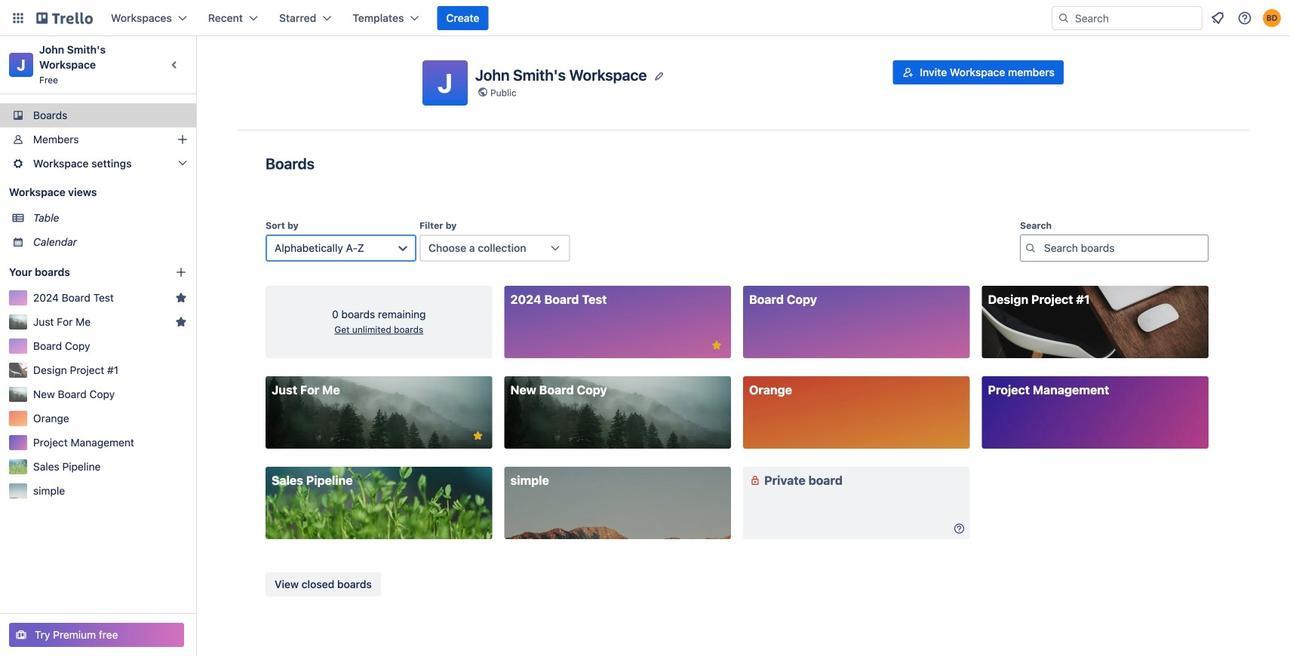 Task type: vqa. For each thing, say whether or not it's contained in the screenshot.
sm icon
yes



Task type: locate. For each thing, give the bounding box(es) containing it.
click to unstar this board. it will be removed from your starred list. image
[[710, 339, 723, 352], [471, 429, 485, 443]]

0 vertical spatial starred icon image
[[175, 292, 187, 304]]

sm image
[[952, 521, 967, 536]]

sm image
[[748, 473, 763, 488]]

open information menu image
[[1237, 11, 1252, 26]]

1 vertical spatial click to unstar this board. it will be removed from your starred list. image
[[471, 429, 485, 443]]

0 vertical spatial click to unstar this board. it will be removed from your starred list. image
[[710, 339, 723, 352]]

starred icon image
[[175, 292, 187, 304], [175, 316, 187, 328]]

Search boards text field
[[1020, 235, 1209, 262]]

barb dwyer (barbdwyer3) image
[[1263, 9, 1281, 27]]

0 horizontal spatial click to unstar this board. it will be removed from your starred list. image
[[471, 429, 485, 443]]

1 vertical spatial starred icon image
[[175, 316, 187, 328]]

back to home image
[[36, 6, 93, 30]]

1 starred icon image from the top
[[175, 292, 187, 304]]



Task type: describe. For each thing, give the bounding box(es) containing it.
2 starred icon image from the top
[[175, 316, 187, 328]]

workspace navigation collapse icon image
[[164, 54, 186, 75]]

primary element
[[0, 0, 1290, 36]]

your boards with 9 items element
[[9, 263, 152, 281]]

search image
[[1058, 12, 1070, 24]]

add board image
[[175, 266, 187, 278]]

Search field
[[1070, 8, 1202, 29]]

1 horizontal spatial click to unstar this board. it will be removed from your starred list. image
[[710, 339, 723, 352]]

0 notifications image
[[1209, 9, 1227, 27]]



